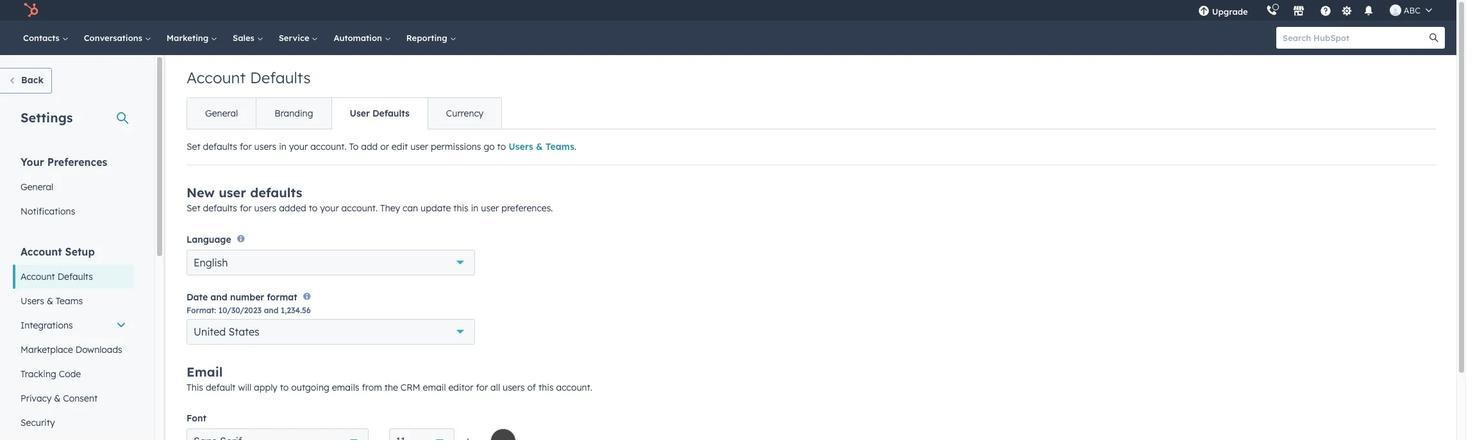 Task type: describe. For each thing, give the bounding box(es) containing it.
1,234.56
[[281, 306, 311, 315]]

language
[[187, 234, 231, 246]]

search image
[[1430, 33, 1439, 42]]

integrations
[[21, 320, 73, 331]]

hubspot link
[[15, 3, 48, 18]]

abc
[[1404, 5, 1421, 15]]

go
[[484, 141, 495, 153]]

email this default will apply to outgoing emails from the crm email editor for all users of this account.
[[187, 364, 592, 393]]

sales link
[[225, 21, 271, 55]]

service link
[[271, 21, 326, 55]]

user defaults
[[350, 108, 410, 119]]

format:
[[187, 306, 216, 315]]

united states
[[194, 326, 259, 338]]

branding link
[[256, 98, 331, 129]]

menu containing abc
[[1189, 0, 1441, 21]]

contacts link
[[15, 21, 76, 55]]

date and number format
[[187, 292, 297, 303]]

2 horizontal spatial to
[[497, 141, 506, 153]]

setup
[[65, 246, 95, 258]]

permissions
[[431, 141, 481, 153]]

this inside new user defaults set defaults for users added to your account. they can update this in user preferences.
[[453, 203, 469, 214]]

for inside email this default will apply to outgoing emails from the crm email editor for all users of this account.
[[476, 382, 488, 393]]

1 horizontal spatial users & teams link
[[509, 141, 575, 153]]

integrations button
[[13, 314, 134, 338]]

1 set from the top
[[187, 141, 200, 153]]

conversations link
[[76, 21, 159, 55]]

0 vertical spatial defaults
[[250, 68, 311, 87]]

.
[[575, 141, 577, 153]]

contacts
[[23, 33, 62, 43]]

users inside new user defaults set defaults for users added to your account. they can update this in user preferences.
[[254, 203, 277, 214]]

automation
[[334, 33, 385, 43]]

email
[[423, 382, 446, 393]]

settings image
[[1341, 5, 1353, 17]]

email
[[187, 364, 223, 380]]

will
[[238, 382, 251, 393]]

marketing link
[[159, 21, 225, 55]]

0 vertical spatial for
[[240, 141, 252, 153]]

0 vertical spatial account.
[[310, 141, 347, 153]]

help button
[[1315, 0, 1337, 21]]

set inside new user defaults set defaults for users added to your account. they can update this in user preferences.
[[187, 203, 200, 214]]

0 vertical spatial and
[[210, 292, 227, 303]]

default
[[206, 382, 236, 393]]

service
[[279, 33, 312, 43]]

10/30/2023
[[218, 306, 262, 315]]

downloads
[[75, 344, 122, 356]]

privacy
[[21, 393, 52, 405]]

account defaults link
[[13, 265, 134, 289]]

account for users & teams
[[21, 246, 62, 258]]

editor
[[449, 382, 474, 393]]

users inside email this default will apply to outgoing emails from the crm email editor for all users of this account.
[[503, 382, 525, 393]]

format
[[267, 292, 297, 303]]

account for branding
[[187, 68, 246, 87]]

hubspot image
[[23, 3, 38, 18]]

to inside new user defaults set defaults for users added to your account. they can update this in user preferences.
[[309, 203, 318, 214]]

number
[[230, 292, 264, 303]]

branding
[[275, 108, 313, 119]]

account setup element
[[13, 245, 134, 435]]

& for teams
[[47, 296, 53, 307]]

settings link
[[1339, 4, 1355, 17]]

new user defaults set defaults for users added to your account. they can update this in user preferences.
[[187, 185, 553, 214]]

this
[[187, 382, 203, 393]]

2 vertical spatial defaults
[[203, 203, 237, 214]]

set defaults for users in your account. to add or edit user permissions go to users & teams .
[[187, 141, 577, 153]]

your preferences
[[21, 156, 107, 169]]

states
[[229, 326, 259, 338]]

security
[[21, 417, 55, 429]]

automation link
[[326, 21, 399, 55]]

general for account
[[205, 108, 238, 119]]

your
[[21, 156, 44, 169]]

apply
[[254, 382, 277, 393]]

english
[[194, 257, 228, 270]]

account setup
[[21, 246, 95, 258]]

edit
[[392, 141, 408, 153]]

& for consent
[[54, 393, 61, 405]]

notifications link
[[13, 199, 134, 224]]

security link
[[13, 411, 134, 435]]

marketplaces image
[[1293, 6, 1305, 17]]

add
[[361, 141, 378, 153]]

privacy & consent link
[[13, 387, 134, 411]]

this inside email this default will apply to outgoing emails from the crm email editor for all users of this account.
[[539, 382, 554, 393]]

currency
[[446, 108, 484, 119]]

upgrade image
[[1198, 6, 1210, 17]]

consent
[[63, 393, 98, 405]]

united states button
[[187, 319, 475, 345]]

settings
[[21, 110, 73, 126]]



Task type: vqa. For each thing, say whether or not it's contained in the screenshot.
defaults
yes



Task type: locate. For each thing, give the bounding box(es) containing it.
new
[[187, 185, 215, 201]]

0 horizontal spatial your
[[289, 141, 308, 153]]

2 vertical spatial to
[[280, 382, 289, 393]]

preferences
[[47, 156, 107, 169]]

emails
[[332, 382, 359, 393]]

1 vertical spatial defaults
[[373, 108, 410, 119]]

1 horizontal spatial account defaults
[[187, 68, 311, 87]]

notifications
[[21, 206, 75, 217]]

marketplace downloads link
[[13, 338, 134, 362]]

0 vertical spatial users
[[509, 141, 533, 153]]

account left "setup" on the left bottom of the page
[[21, 246, 62, 258]]

calling icon button
[[1261, 2, 1283, 19]]

set up new
[[187, 141, 200, 153]]

1 vertical spatial account.
[[341, 203, 378, 214]]

1 vertical spatial for
[[240, 203, 252, 214]]

user defaults link
[[331, 98, 428, 129]]

2 vertical spatial user
[[481, 203, 499, 214]]

tracking code link
[[13, 362, 134, 387]]

1 vertical spatial users & teams link
[[13, 289, 134, 314]]

reporting link
[[399, 21, 464, 55]]

1 vertical spatial in
[[471, 203, 479, 214]]

teams inside "account setup" element
[[56, 296, 83, 307]]

0 horizontal spatial teams
[[56, 296, 83, 307]]

1 vertical spatial set
[[187, 203, 200, 214]]

0 horizontal spatial general
[[21, 181, 53, 193]]

of
[[527, 382, 536, 393]]

1 vertical spatial general
[[21, 181, 53, 193]]

0 vertical spatial users
[[254, 141, 277, 153]]

back link
[[0, 68, 52, 94]]

defaults down "setup" on the left bottom of the page
[[58, 271, 93, 283]]

font
[[187, 413, 206, 424]]

defaults up added
[[250, 185, 302, 201]]

and down format at the left of page
[[264, 306, 279, 315]]

tracking code
[[21, 369, 81, 380]]

2 vertical spatial account
[[21, 271, 55, 283]]

in right update
[[471, 203, 479, 214]]

0 vertical spatial set
[[187, 141, 200, 153]]

user right edit
[[410, 141, 428, 153]]

menu
[[1189, 0, 1441, 21]]

1 vertical spatial general link
[[13, 175, 134, 199]]

1 vertical spatial &
[[47, 296, 53, 307]]

0 horizontal spatial user
[[219, 185, 246, 201]]

0 horizontal spatial defaults
[[58, 271, 93, 283]]

in inside new user defaults set defaults for users added to your account. they can update this in user preferences.
[[471, 203, 479, 214]]

search button
[[1423, 27, 1445, 49]]

0 horizontal spatial in
[[279, 141, 287, 153]]

defaults down new
[[203, 203, 237, 214]]

they
[[380, 203, 400, 214]]

general link
[[187, 98, 256, 129], [13, 175, 134, 199]]

defaults right 'user'
[[373, 108, 410, 119]]

all
[[491, 382, 500, 393]]

1 horizontal spatial defaults
[[250, 68, 311, 87]]

brad klo image
[[1390, 4, 1401, 16]]

marketplaces button
[[1285, 0, 1312, 21]]

2 vertical spatial account.
[[556, 382, 592, 393]]

& right privacy
[[54, 393, 61, 405]]

defaults inside user defaults link
[[373, 108, 410, 119]]

0 vertical spatial &
[[536, 141, 543, 153]]

account up users & teams
[[21, 271, 55, 283]]

& left .
[[536, 141, 543, 153]]

users left of
[[503, 382, 525, 393]]

1 vertical spatial defaults
[[250, 185, 302, 201]]

account defaults down the sales link
[[187, 68, 311, 87]]

date
[[187, 292, 208, 303]]

english button
[[187, 250, 475, 276]]

privacy & consent
[[21, 393, 98, 405]]

0 horizontal spatial account defaults
[[21, 271, 93, 283]]

2 set from the top
[[187, 203, 200, 214]]

Search HubSpot search field
[[1277, 27, 1434, 49]]

abc button
[[1382, 0, 1440, 21]]

0 horizontal spatial general link
[[13, 175, 134, 199]]

0 horizontal spatial to
[[280, 382, 289, 393]]

or
[[380, 141, 389, 153]]

your right added
[[320, 203, 339, 214]]

defaults inside account defaults link
[[58, 271, 93, 283]]

users left added
[[254, 203, 277, 214]]

1 horizontal spatial general link
[[187, 98, 256, 129]]

1 horizontal spatial and
[[264, 306, 279, 315]]

sales
[[233, 33, 257, 43]]

2 vertical spatial &
[[54, 393, 61, 405]]

notifications image
[[1363, 6, 1375, 17]]

users up integrations
[[21, 296, 44, 307]]

2 horizontal spatial user
[[481, 203, 499, 214]]

upgrade
[[1212, 6, 1248, 17]]

crm
[[401, 382, 420, 393]]

0 vertical spatial user
[[410, 141, 428, 153]]

to right the apply
[[280, 382, 289, 393]]

1 horizontal spatial general
[[205, 108, 238, 119]]

1 horizontal spatial teams
[[546, 141, 575, 153]]

in
[[279, 141, 287, 153], [471, 203, 479, 214]]

users right go
[[509, 141, 533, 153]]

your preferences element
[[13, 155, 134, 224]]

2 vertical spatial defaults
[[58, 271, 93, 283]]

0 vertical spatial account
[[187, 68, 246, 87]]

general link for your
[[13, 175, 134, 199]]

your down branding
[[289, 141, 308, 153]]

in down branding link
[[279, 141, 287, 153]]

0 horizontal spatial and
[[210, 292, 227, 303]]

account. right of
[[556, 382, 592, 393]]

update
[[421, 203, 451, 214]]

1 horizontal spatial this
[[539, 382, 554, 393]]

conversations
[[84, 33, 145, 43]]

users & teams
[[21, 296, 83, 307]]

teams
[[546, 141, 575, 153], [56, 296, 83, 307]]

1 vertical spatial account
[[21, 246, 62, 258]]

defaults for user defaults link
[[373, 108, 410, 119]]

0 vertical spatial general link
[[187, 98, 256, 129]]

users
[[509, 141, 533, 153], [21, 296, 44, 307]]

user left preferences. in the left top of the page
[[481, 203, 499, 214]]

for inside new user defaults set defaults for users added to your account. they can update this in user preferences.
[[240, 203, 252, 214]]

account
[[187, 68, 246, 87], [21, 246, 62, 258], [21, 271, 55, 283]]

2 vertical spatial for
[[476, 382, 488, 393]]

back
[[21, 74, 44, 86]]

2 vertical spatial users
[[503, 382, 525, 393]]

1 horizontal spatial to
[[309, 203, 318, 214]]

united
[[194, 326, 226, 338]]

to right go
[[497, 141, 506, 153]]

0 vertical spatial defaults
[[203, 141, 237, 153]]

users inside "account setup" element
[[21, 296, 44, 307]]

0 horizontal spatial this
[[453, 203, 469, 214]]

users & teams link up integrations
[[13, 289, 134, 314]]

1 horizontal spatial users
[[509, 141, 533, 153]]

tracking
[[21, 369, 56, 380]]

marketplace downloads
[[21, 344, 122, 356]]

users down branding link
[[254, 141, 277, 153]]

0 vertical spatial in
[[279, 141, 287, 153]]

account. left the they
[[341, 203, 378, 214]]

set
[[187, 141, 200, 153], [187, 203, 200, 214]]

currency link
[[428, 98, 502, 129]]

2 horizontal spatial defaults
[[373, 108, 410, 119]]

user
[[350, 108, 370, 119]]

notifications button
[[1358, 0, 1380, 21]]

1 horizontal spatial &
[[54, 393, 61, 405]]

code
[[59, 369, 81, 380]]

to
[[349, 141, 359, 153]]

help image
[[1320, 6, 1332, 17]]

and right date
[[210, 292, 227, 303]]

1 vertical spatial account defaults
[[21, 271, 93, 283]]

account. inside new user defaults set defaults for users added to your account. they can update this in user preferences.
[[341, 203, 378, 214]]

defaults up new
[[203, 141, 237, 153]]

2 horizontal spatial &
[[536, 141, 543, 153]]

defaults
[[203, 141, 237, 153], [250, 185, 302, 201], [203, 203, 237, 214]]

to
[[497, 141, 506, 153], [309, 203, 318, 214], [280, 382, 289, 393]]

1 horizontal spatial user
[[410, 141, 428, 153]]

0 horizontal spatial users & teams link
[[13, 289, 134, 314]]

for
[[240, 141, 252, 153], [240, 203, 252, 214], [476, 382, 488, 393]]

0 vertical spatial general
[[205, 108, 238, 119]]

account defaults inside "account setup" element
[[21, 271, 93, 283]]

1 vertical spatial to
[[309, 203, 318, 214]]

account. inside email this default will apply to outgoing emails from the crm email editor for all users of this account.
[[556, 382, 592, 393]]

account defaults up users & teams
[[21, 271, 93, 283]]

0 vertical spatial to
[[497, 141, 506, 153]]

format: 10/30/2023 and 1,234.56
[[187, 306, 311, 315]]

1 vertical spatial users
[[254, 203, 277, 214]]

0 horizontal spatial &
[[47, 296, 53, 307]]

reporting
[[406, 33, 450, 43]]

user right new
[[219, 185, 246, 201]]

can
[[403, 203, 418, 214]]

added
[[279, 203, 306, 214]]

to right added
[[309, 203, 318, 214]]

1 vertical spatial user
[[219, 185, 246, 201]]

1 vertical spatial users
[[21, 296, 44, 307]]

users & teams link right go
[[509, 141, 575, 153]]

0 vertical spatial your
[[289, 141, 308, 153]]

1 vertical spatial teams
[[56, 296, 83, 307]]

account down marketing link
[[187, 68, 246, 87]]

preferences.
[[502, 203, 553, 214]]

users & teams link
[[509, 141, 575, 153], [13, 289, 134, 314]]

& up integrations
[[47, 296, 53, 307]]

account. left to
[[310, 141, 347, 153]]

&
[[536, 141, 543, 153], [47, 296, 53, 307], [54, 393, 61, 405]]

1 vertical spatial your
[[320, 203, 339, 214]]

0 vertical spatial account defaults
[[187, 68, 311, 87]]

marketing
[[167, 33, 211, 43]]

your inside new user defaults set defaults for users added to your account. they can update this in user preferences.
[[320, 203, 339, 214]]

0 horizontal spatial users
[[21, 296, 44, 307]]

general link for account
[[187, 98, 256, 129]]

general for your
[[21, 181, 53, 193]]

menu item
[[1257, 0, 1260, 21]]

defaults
[[250, 68, 311, 87], [373, 108, 410, 119], [58, 271, 93, 283]]

navigation
[[187, 97, 502, 130]]

defaults up branding link
[[250, 68, 311, 87]]

0 vertical spatial users & teams link
[[509, 141, 575, 153]]

this right update
[[453, 203, 469, 214]]

0 vertical spatial this
[[453, 203, 469, 214]]

and
[[210, 292, 227, 303], [264, 306, 279, 315]]

from
[[362, 382, 382, 393]]

0 vertical spatial teams
[[546, 141, 575, 153]]

the
[[385, 382, 398, 393]]

this
[[453, 203, 469, 214], [539, 382, 554, 393]]

defaults for account defaults link
[[58, 271, 93, 283]]

1 horizontal spatial your
[[320, 203, 339, 214]]

navigation containing general
[[187, 97, 502, 130]]

1 vertical spatial this
[[539, 382, 554, 393]]

set down new
[[187, 203, 200, 214]]

general inside your preferences element
[[21, 181, 53, 193]]

1 vertical spatial and
[[264, 306, 279, 315]]

1 horizontal spatial in
[[471, 203, 479, 214]]

outgoing
[[291, 382, 329, 393]]

to inside email this default will apply to outgoing emails from the crm email editor for all users of this account.
[[280, 382, 289, 393]]

calling icon image
[[1266, 5, 1278, 17]]

this right of
[[539, 382, 554, 393]]



